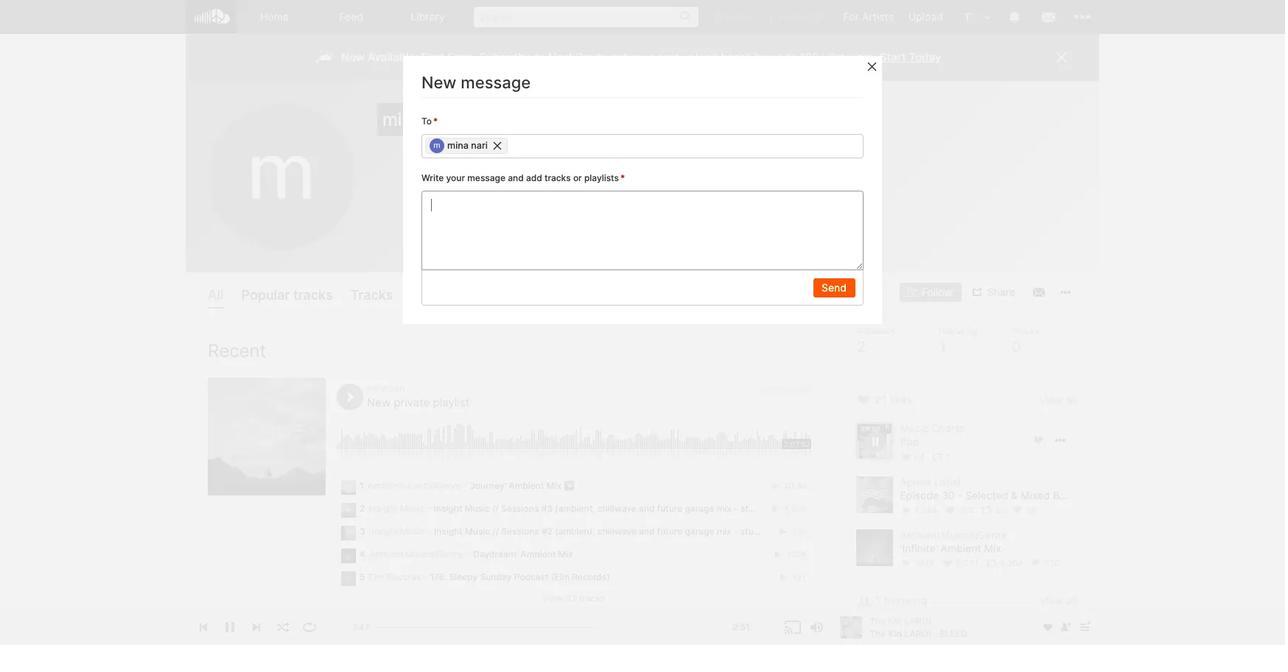 Task type: describe. For each thing, give the bounding box(es) containing it.
1 horizontal spatial 30
[[1027, 506, 1037, 516]]

24 days ago
[[760, 383, 812, 394]]

apnea label link
[[901, 476, 962, 489]]

(elm
[[551, 572, 570, 583]]

new message
[[422, 73, 531, 92]]

likes
[[891, 394, 913, 406]]

1 following
[[875, 595, 928, 608]]

all for 1 following
[[1067, 595, 1078, 608]]

listeners.
[[830, 50, 877, 64]]

mina nari new private playlist
[[367, 383, 470, 410]]

(ambient, for #2
[[555, 526, 595, 537]]

'journey'
[[470, 480, 507, 491]]

sessions for #3
[[501, 503, 539, 514]]

try for try go+
[[714, 10, 730, 23]]

to
[[422, 116, 432, 127]]

charts
[[933, 423, 965, 435]]

kyrro
[[1069, 489, 1095, 502]]

ambientmusicalgenre 'infinite' ambient mix
[[901, 529, 1008, 555]]

close button
[[865, 59, 908, 74]]

label
[[935, 476, 962, 489]]

- up sleepy
[[465, 549, 469, 560]]

30 inside apnea label episode 30 - selected & mixed by kyrro
[[943, 489, 956, 502]]

24
[[760, 383, 771, 394]]

tracks link
[[351, 284, 393, 309]]

music inside music charts pop
[[901, 423, 930, 435]]

future for #2
[[657, 526, 683, 537]]

garage for insight music // sessions #2 (ambient, chillwave and future garage mix - study music)
[[685, 526, 715, 537]]

music charts pop
[[901, 423, 965, 449]]

insight up 4 ambientmusicalgenre         - 'daydream' ambient mix
[[434, 526, 463, 537]]

and for #3
[[639, 503, 655, 514]]

- down 1 ambientmusicalgenre         - 'journey' ambient mix 🌄
[[427, 503, 432, 514]]

0 horizontal spatial mina nari's avatar element
[[208, 103, 355, 251]]

4
[[360, 549, 366, 560]]

2 horizontal spatial tracks
[[580, 593, 606, 604]]

all
[[208, 288, 224, 303]]

ambientmusicalgenre's avatar element
[[857, 625, 894, 646]]

library link
[[390, 0, 467, 34]]

ambient inside ambientmusicalgenre 'infinite' ambient mix
[[942, 543, 982, 555]]

64 link
[[901, 452, 926, 463]]

0 vertical spatial new
[[422, 73, 457, 92]]

387k
[[915, 559, 936, 569]]

by
[[755, 50, 767, 64]]

ambient for 'journey' ambient mix 🌄
[[509, 480, 545, 491]]

4 ambientmusicalgenre         - 'daydream' ambient mix
[[360, 549, 574, 560]]

records)
[[572, 572, 610, 583]]

- left 6,096
[[734, 503, 739, 514]]

1 horizontal spatial pro
[[813, 10, 829, 23]]

'infinite' ambient mix element
[[857, 530, 894, 567]]

write
[[422, 172, 444, 183]]

and for #2
[[639, 526, 655, 537]]

- inside apnea label episode 30 - selected & mixed by kyrro
[[959, 489, 963, 502]]

first
[[421, 50, 445, 64]]

start today link
[[880, 50, 942, 64]]

popular
[[242, 288, 290, 303]]

250 link
[[945, 506, 975, 516]]

1 vertical spatial message
[[468, 172, 506, 183]]

1 ambientmusicalgenre         - 'journey' ambient mix 🌄
[[360, 480, 575, 491]]

0 vertical spatial your
[[631, 50, 654, 64]]

nari inside mina nari new private playlist
[[390, 383, 405, 394]]

- left 'journey'
[[464, 480, 468, 491]]

9,211 link
[[943, 559, 980, 569]]

mina inside mina nari new private playlist
[[367, 383, 387, 394]]

tracks for tracks 0
[[1013, 326, 1041, 337]]

new private playlist element
[[208, 378, 326, 496]]

0 horizontal spatial next
[[549, 50, 573, 64]]

176. sleepy sunday podcast (elm records) element
[[341, 572, 356, 587]]

Search search field
[[474, 7, 699, 27]]

100+
[[800, 50, 827, 64]]

'infinite' ambient mix link
[[901, 543, 1002, 556]]

all link
[[208, 284, 224, 309]]

21 likes
[[875, 394, 913, 406]]

add
[[526, 172, 542, 183]]

like button
[[337, 617, 380, 634]]

pop element
[[857, 423, 894, 460]]

2 to from the left
[[597, 50, 607, 64]]

chillwave for #2
[[598, 526, 637, 537]]

study for insight music // sessions #3 (ambient, chillwave and future garage mix - study music)
[[741, 503, 765, 514]]

selected
[[966, 489, 1009, 502]]

133k
[[784, 550, 807, 560]]

3 to from the left
[[787, 50, 797, 64]]

ambientmusicalgenre link
[[901, 529, 1008, 542]]

following 1
[[939, 326, 978, 356]]

mix inside ambientmusicalgenre 'infinite' ambient mix
[[985, 543, 1002, 555]]

future for #3
[[657, 503, 683, 514]]

like
[[358, 620, 373, 631]]

playlist
[[433, 396, 470, 410]]

get
[[611, 50, 628, 64]]

repost
[[405, 620, 432, 631]]

playlists
[[585, 172, 619, 183]]

4,394 link
[[987, 559, 1024, 569]]

5
[[360, 572, 365, 583]]

following
[[885, 595, 928, 608]]

heard
[[722, 50, 752, 64]]

available:
[[368, 50, 419, 64]]

link
[[539, 620, 555, 631]]

copy
[[517, 620, 537, 631]]

following
[[939, 326, 978, 337]]

0 vertical spatial and
[[508, 172, 524, 183]]

0 horizontal spatial 2
[[360, 503, 365, 514]]

sessions for #2
[[502, 526, 540, 537]]

episode 30 - selected & mixed by kyrro link
[[901, 489, 1095, 503]]

music charts link
[[901, 423, 965, 435]]

1 vertical spatial ambientmusicalgenre
[[901, 529, 1008, 542]]

0 vertical spatial message
[[461, 73, 531, 92]]

64
[[915, 452, 926, 463]]

view all for 1 following
[[1040, 595, 1078, 608]]

days
[[774, 383, 794, 394]]

4,394
[[1001, 559, 1024, 569]]

Write your message and add tracks or playlists text field
[[422, 191, 864, 270]]

for
[[844, 10, 860, 23]]

1 vertical spatial mina nari
[[448, 140, 488, 151]]

mix for 'daydream' ambient mix
[[559, 549, 574, 560]]

subscribe
[[479, 50, 532, 64]]

follow button
[[900, 283, 962, 303]]

9,211
[[957, 559, 980, 569]]

2 inside followers 2
[[857, 339, 867, 356]]

write your message and add tracks or playlists
[[422, 172, 619, 183]]

1 horizontal spatial share
[[988, 286, 1016, 299]]

1 vertical spatial nari
[[471, 140, 488, 151]]

library
[[411, 10, 445, 23]]

1 vertical spatial 32
[[566, 593, 577, 604]]

0 vertical spatial tracks
[[545, 172, 571, 183]]

all for 21 likes
[[1067, 394, 1078, 406]]

'journey' ambient mix 🌄 element
[[341, 481, 356, 496]]

home
[[260, 10, 289, 23]]

ambientmusicalgenre for 1 ambientmusicalgenre         - 'journey' ambient mix 🌄
[[368, 480, 461, 491]]

'daydream'
[[472, 549, 518, 560]]

mix for insight music // sessions #3 (ambient, chillwave and future garage mix - study music)
[[717, 503, 732, 514]]

apnea label episode 30 - selected & mixed by kyrro
[[901, 476, 1095, 502]]

podcast
[[514, 572, 549, 583]]

mix for insight music // sessions #2 (ambient, chillwave and future garage mix - study music)
[[717, 526, 732, 537]]

upload
[[909, 10, 944, 23]]

try for try next pro
[[768, 10, 784, 23]]

- up 4 ambientmusicalgenre         - 'daydream' ambient mix
[[428, 526, 432, 537]]

ambientmusicalgenre for 4 ambientmusicalgenre         - 'daydream' ambient mix
[[369, 549, 463, 560]]

1 vertical spatial share
[[463, 620, 485, 631]]

try next pro link
[[761, 0, 836, 33]]

home link
[[237, 0, 313, 34]]

copy link button
[[496, 617, 562, 634]]

start
[[880, 50, 906, 64]]

send
[[822, 281, 847, 294]]

followers 2
[[857, 326, 897, 356]]

upload
[[683, 50, 718, 64]]

insight music // sessions #2 (ambient, chillwave and future garage mix - study music) element
[[341, 526, 356, 541]]



Task type: locate. For each thing, give the bounding box(es) containing it.
1 vertical spatial share button
[[443, 617, 493, 634]]

0 vertical spatial mix
[[717, 503, 732, 514]]

tracks right the popular
[[293, 288, 333, 303]]

message left add on the left top
[[468, 172, 506, 183]]

recent
[[208, 341, 266, 362]]

and up 3 insight music         - insight music // sessions #2 (ambient, chillwave and future garage mix - study music) 13k
[[639, 503, 655, 514]]

sessions left #3
[[501, 503, 539, 514]]

1 vertical spatial future
[[657, 526, 683, 537]]

0 vertical spatial next
[[787, 10, 810, 23]]

pro left the get
[[576, 50, 594, 64]]

6,096
[[782, 504, 807, 514]]

1 vertical spatial garage
[[685, 526, 715, 537]]

try next pro
[[768, 10, 829, 23]]

1 for 1 ambientmusicalgenre         - 'journey' ambient mix 🌄
[[360, 480, 364, 491]]

0 vertical spatial future
[[657, 503, 683, 514]]

1 vertical spatial all
[[1067, 595, 1078, 608]]

0 horizontal spatial try
[[714, 10, 730, 23]]

(ambient, down the 2 insight music         - insight music // sessions #3 (ambient, chillwave and future garage mix - study music)
[[555, 526, 595, 537]]

2
[[857, 339, 867, 356], [360, 503, 365, 514]]

new down first
[[422, 73, 457, 92]]

track stats element for mix
[[901, 556, 1078, 572]]

to right up
[[787, 50, 797, 64]]

1 view all from the top
[[1040, 394, 1078, 406]]

'infinite'
[[901, 543, 939, 555]]

mina up new private playlist link
[[367, 383, 387, 394]]

track stats element for 30
[[901, 503, 1078, 519]]

new
[[422, 73, 457, 92], [367, 396, 391, 410]]

1 down following
[[939, 339, 949, 356]]

mina
[[383, 109, 423, 131], [448, 140, 469, 151], [367, 383, 387, 394]]

1 horizontal spatial your
[[631, 50, 654, 64]]

2 study from the top
[[741, 526, 765, 537]]

#2
[[542, 526, 553, 537]]

// for #2
[[493, 526, 499, 537]]

- left 13k
[[734, 526, 739, 537]]

mix left 🌄
[[547, 480, 562, 491]]

13k
[[792, 527, 807, 537]]

1 (ambient, from the top
[[555, 503, 595, 514]]

share down sleepy
[[463, 620, 485, 631]]

episode 30 - selected & mixed by kyrro element
[[857, 477, 894, 514]]

1 vertical spatial next
[[549, 50, 573, 64]]

view down (elm
[[543, 593, 564, 604]]

1 horizontal spatial next
[[787, 10, 810, 23]]

view down 'tracks 0' at the right bottom
[[1040, 394, 1064, 406]]

send button
[[814, 278, 856, 298]]

None search field
[[467, 0, 707, 33]]

0 vertical spatial pro
[[813, 10, 829, 23]]

0
[[1013, 339, 1022, 356]]

1 vertical spatial tracks
[[1013, 326, 1041, 337]]

1 study from the top
[[741, 503, 765, 514]]

view all down 310
[[1040, 595, 1078, 608]]

mina nari up 'write'
[[383, 109, 464, 131]]

garage for insight music // sessions #3 (ambient, chillwave and future garage mix - study music)
[[685, 503, 715, 514]]

0 vertical spatial (ambient,
[[555, 503, 595, 514]]

310 link
[[1031, 559, 1061, 569]]

3 insight music         - insight music // sessions #2 (ambient, chillwave and future garage mix - study music) 13k
[[360, 526, 807, 537]]

1 horizontal spatial 2
[[857, 339, 867, 356]]

elm
[[369, 572, 384, 583]]

episode
[[901, 489, 940, 502]]

future
[[657, 503, 683, 514], [657, 526, 683, 537]]

popular tracks
[[242, 288, 333, 303]]

1 for 1
[[946, 452, 952, 463]]

track stats element containing 387k
[[901, 556, 1078, 572]]

popular tracks link
[[242, 284, 333, 309]]

new private playlist link
[[367, 396, 470, 410]]

1 horizontal spatial tracks
[[545, 172, 571, 183]]

mina down new message
[[448, 140, 469, 151]]

30 down label
[[943, 489, 956, 502]]

ambient up #3
[[509, 480, 545, 491]]

2 view all from the top
[[1040, 595, 1078, 608]]

your right 'write'
[[446, 172, 465, 183]]

5 elm records         - 176. sleepy sunday podcast (elm records)
[[360, 572, 610, 583]]

next down search search field
[[549, 50, 573, 64]]

1 horizontal spatial new
[[422, 73, 457, 92]]

music
[[901, 423, 930, 435], [400, 503, 425, 514], [465, 503, 490, 514], [400, 526, 425, 537], [465, 526, 490, 537]]

0 vertical spatial track stats element
[[901, 503, 1078, 519]]

1 garage from the top
[[685, 503, 715, 514]]

0 vertical spatial study
[[741, 503, 765, 514]]

1 vertical spatial tracks
[[293, 288, 333, 303]]

2 right insight music // sessions #3 (ambient, chillwave and future garage mix - study music) element
[[360, 503, 365, 514]]

try right go+
[[768, 10, 784, 23]]

0 vertical spatial music)
[[767, 503, 795, 514]]

2 insight music         - insight music // sessions #3 (ambient, chillwave and future garage mix - study music)
[[360, 503, 795, 514]]

0 horizontal spatial 32
[[566, 593, 577, 604]]

0 horizontal spatial share button
[[443, 617, 493, 634]]

study for insight music // sessions #2 (ambient, chillwave and future garage mix - study music)
[[741, 526, 765, 537]]

3
[[360, 526, 366, 537]]

insight music // sessions #3 (ambient, chillwave and future garage mix - study music) element
[[341, 504, 356, 518]]

mina nari link
[[367, 383, 405, 394]]

0 horizontal spatial tracks
[[351, 288, 393, 303]]

fans.
[[448, 50, 476, 64]]

1 for 1 following
[[875, 595, 882, 608]]

your right the get
[[631, 50, 654, 64]]

(ambient, down 🌄
[[555, 503, 595, 514]]

view for 21 likes
[[1040, 394, 1064, 406]]

share button up following
[[966, 283, 1025, 303]]

to
[[535, 50, 545, 64], [597, 50, 607, 64], [787, 50, 797, 64]]

now
[[341, 50, 365, 64]]

(ambient,
[[555, 503, 595, 514], [555, 526, 595, 537]]

1 horizontal spatial mina nari's avatar element
[[430, 138, 445, 153]]

0 vertical spatial chillwave
[[598, 503, 637, 514]]

and left add on the left top
[[508, 172, 524, 183]]

1 vertical spatial music)
[[767, 526, 795, 537]]

pop link
[[901, 436, 920, 449]]

go+
[[733, 10, 753, 23]]

1 horizontal spatial nari
[[428, 109, 459, 131]]

and down the 2 insight music         - insight music // sessions #3 (ambient, chillwave and future garage mix - study music)
[[639, 526, 655, 537]]

1 all from the top
[[1067, 394, 1078, 406]]

1 chillwave from the top
[[598, 503, 637, 514]]

1 vertical spatial (ambient,
[[555, 526, 595, 537]]

new inside mina nari new private playlist
[[367, 396, 391, 410]]

1 vertical spatial track stats element
[[901, 556, 1078, 572]]

2 all from the top
[[1067, 595, 1078, 608]]

0 vertical spatial sessions
[[501, 503, 539, 514]]

1 horizontal spatial tracks
[[1013, 326, 1041, 337]]

ambientmusicalgenre up the 'infinite' ambient mix link
[[901, 529, 1008, 542]]

2 down 'followers'
[[857, 339, 867, 356]]

#3
[[542, 503, 553, 514]]

1 link
[[932, 452, 952, 463]]

track stats element
[[901, 503, 1078, 519], [901, 556, 1078, 572]]

view
[[1040, 394, 1064, 406], [543, 593, 564, 604], [1040, 595, 1064, 608]]

tracks left albums
[[351, 288, 393, 303]]

0 horizontal spatial new
[[367, 396, 391, 410]]

0 horizontal spatial share
[[463, 620, 485, 631]]

insight right insight music // sessions #3 (ambient, chillwave and future garage mix - study music) element
[[369, 503, 398, 514]]

1 vertical spatial 30
[[1027, 506, 1037, 516]]

0 vertical spatial view all
[[1040, 394, 1078, 406]]

nari up private on the bottom of the page
[[390, 383, 405, 394]]

feed
[[339, 10, 363, 23]]

1 vertical spatial mina
[[448, 140, 469, 151]]

upload link
[[902, 0, 951, 33]]

0 horizontal spatial 30
[[943, 489, 956, 502]]

ambientmusicalgenre up the records
[[369, 549, 463, 560]]

1 vertical spatial and
[[639, 503, 655, 514]]

0 vertical spatial mina
[[383, 109, 423, 131]]

share up 'tracks 0' at the right bottom
[[988, 286, 1016, 299]]

21
[[875, 394, 889, 406]]

1 vertical spatial view all
[[1040, 595, 1078, 608]]

1 track stats element from the top
[[901, 503, 1078, 519]]

mix up 4,394 link
[[985, 543, 1002, 555]]

view all
[[1040, 394, 1078, 406], [1040, 595, 1078, 608]]

view for 1 following
[[1040, 595, 1064, 608]]

2 mix from the top
[[717, 526, 732, 537]]

playlist stats element
[[901, 449, 1078, 466]]

track stats element containing 7,284
[[901, 503, 1078, 519]]

2 chillwave from the top
[[598, 526, 637, 537]]

to right the subscribe
[[535, 50, 545, 64]]

32 down (elm
[[566, 593, 577, 604]]

1 horizontal spatial 32
[[996, 506, 1006, 516]]

for artists link
[[836, 0, 902, 33]]

view 32 tracks link
[[338, 590, 811, 609]]

chillwave for #3
[[598, 503, 637, 514]]

follow
[[922, 286, 953, 299]]

30 down mixed
[[1027, 506, 1037, 516]]

2 music) from the top
[[767, 526, 795, 537]]

private
[[394, 396, 430, 410]]

0 vertical spatial share button
[[966, 283, 1025, 303]]

2 vertical spatial and
[[639, 526, 655, 537]]

chillwave
[[598, 503, 637, 514], [598, 526, 637, 537]]

- left the 176.
[[424, 572, 428, 583]]

0 vertical spatial 32
[[996, 506, 1006, 516]]

// up 'daydream'
[[493, 526, 499, 537]]

2 vertical spatial tracks
[[580, 593, 606, 604]]

or
[[574, 172, 582, 183]]

garage
[[685, 503, 715, 514], [685, 526, 715, 537]]

tracks up 0
[[1013, 326, 1041, 337]]

0 vertical spatial garage
[[685, 503, 715, 514]]

records
[[387, 572, 421, 583]]

- up 250 link on the right of the page
[[959, 489, 963, 502]]

view 32 tracks
[[543, 593, 606, 604]]

today
[[909, 50, 942, 64]]

nari up the write your message and add tracks or playlists
[[471, 140, 488, 151]]

like image
[[857, 392, 872, 409]]

1 try from the left
[[714, 10, 730, 23]]

1 vertical spatial sessions
[[502, 526, 540, 537]]

1 right 'journey' ambient mix 🌄 element
[[360, 480, 364, 491]]

1 vertical spatial chillwave
[[598, 526, 637, 537]]

2 track stats element from the top
[[901, 556, 1078, 572]]

music) down 40.8k
[[767, 503, 795, 514]]

321
[[789, 573, 807, 583]]

0 vertical spatial all
[[1067, 394, 1078, 406]]

view down 310
[[1040, 595, 1064, 608]]

0 vertical spatial //
[[492, 503, 499, 514]]

mina nari's avatar element
[[208, 103, 355, 251], [430, 138, 445, 153]]

1 to from the left
[[535, 50, 545, 64]]

2 future from the top
[[657, 526, 683, 537]]

0 vertical spatial nari
[[428, 109, 459, 131]]

2 garage from the top
[[685, 526, 715, 537]]

'daydream' ambient mix element
[[341, 549, 356, 564]]

next
[[657, 50, 680, 64]]

1 up label
[[946, 452, 952, 463]]

next up 100+
[[787, 10, 810, 23]]

mix up (elm
[[559, 549, 574, 560]]

0 vertical spatial ambientmusicalgenre
[[368, 480, 461, 491]]

ambientmusicalgenre right 'journey' ambient mix 🌄 element
[[368, 480, 461, 491]]

repost button
[[384, 617, 439, 634]]

mixed
[[1022, 489, 1051, 502]]

study left 13k
[[741, 526, 765, 537]]

0 vertical spatial 30
[[943, 489, 956, 502]]

1 horizontal spatial to
[[597, 50, 607, 64]]

1 horizontal spatial share button
[[966, 283, 1025, 303]]

feed link
[[313, 0, 390, 34]]

tara schultz's avatar element
[[958, 7, 978, 27]]

ambient up 9,211 link
[[942, 543, 982, 555]]

music) down 6,096
[[767, 526, 795, 537]]

up
[[771, 50, 784, 64]]

tracks left or
[[545, 172, 571, 183]]

music) for insight music // sessions #2 (ambient, chillwave and future garage mix - study music)
[[767, 526, 795, 537]]

now available: first fans. subscribe to next pro to get your next upload heard by up to 100+ listeners. start today
[[341, 50, 942, 64]]

32 down the episode 30 - selected & mixed by kyrro link
[[996, 506, 1006, 516]]

1 vertical spatial //
[[493, 526, 499, 537]]

1 vertical spatial pro
[[576, 50, 594, 64]]

followers
[[857, 326, 897, 337]]

music) for insight music // sessions #3 (ambient, chillwave and future garage mix - study music)
[[767, 503, 795, 514]]

//
[[492, 503, 499, 514], [493, 526, 499, 537]]

try left go+
[[714, 10, 730, 23]]

albums
[[411, 288, 459, 303]]

1 inside following 1
[[939, 339, 949, 356]]

mix
[[717, 503, 732, 514], [717, 526, 732, 537]]

1 mix from the top
[[717, 503, 732, 514]]

0 horizontal spatial your
[[446, 172, 465, 183]]

study left 6,096
[[741, 503, 765, 514]]

30 link
[[1013, 506, 1037, 516]]

1 future from the top
[[657, 503, 683, 514]]

following image
[[857, 593, 872, 611]]

next inside try next pro link
[[787, 10, 810, 23]]

copy link
[[517, 620, 555, 631]]

message down the subscribe
[[461, 73, 531, 92]]

1 horizontal spatial try
[[768, 10, 784, 23]]

2 horizontal spatial nari
[[471, 140, 488, 151]]

pro left for
[[813, 10, 829, 23]]

0 vertical spatial 2
[[857, 339, 867, 356]]

2 vertical spatial mina
[[367, 383, 387, 394]]

0 vertical spatial mina nari
[[383, 109, 464, 131]]

1 vertical spatial new
[[367, 396, 391, 410]]

// down 'journey'
[[492, 503, 499, 514]]

share button down sleepy
[[443, 617, 493, 634]]

insight right 3 at the bottom of page
[[369, 526, 398, 537]]

0 horizontal spatial pro
[[576, 50, 594, 64]]

2 vertical spatial ambientmusicalgenre
[[369, 549, 463, 560]]

1 inside playlist stats element
[[946, 452, 952, 463]]

// for #3
[[492, 503, 499, 514]]

0 horizontal spatial to
[[535, 50, 545, 64]]

new down "mina nari" 'link'
[[367, 396, 391, 410]]

0 vertical spatial share
[[988, 286, 1016, 299]]

ambient for 'daydream' ambient mix
[[521, 549, 556, 560]]

0 horizontal spatial nari
[[390, 383, 405, 394]]

nari down new message
[[428, 109, 459, 131]]

2 vertical spatial nari
[[390, 383, 405, 394]]

🌄
[[564, 480, 575, 491]]

to left the get
[[597, 50, 607, 64]]

nari
[[428, 109, 459, 131], [471, 140, 488, 151], [390, 383, 405, 394]]

2 horizontal spatial to
[[787, 50, 797, 64]]

0 horizontal spatial tracks
[[293, 288, 333, 303]]

1 music) from the top
[[767, 503, 795, 514]]

2 try from the left
[[768, 10, 784, 23]]

tracks for tracks
[[351, 288, 393, 303]]

and
[[508, 172, 524, 183], [639, 503, 655, 514], [639, 526, 655, 537]]

view inside view 32 tracks link
[[543, 593, 564, 604]]

1 vertical spatial mix
[[717, 526, 732, 537]]

1 right following image
[[875, 595, 882, 608]]

1 vertical spatial 2
[[360, 503, 365, 514]]

0 vertical spatial tracks
[[351, 288, 393, 303]]

ago
[[796, 383, 812, 394]]

1 vertical spatial your
[[446, 172, 465, 183]]

mina nari up the write your message and add tracks or playlists
[[448, 140, 488, 151]]

mina down available:
[[383, 109, 423, 131]]

sessions
[[501, 503, 539, 514], [502, 526, 540, 537]]

view all for 21 likes
[[1040, 394, 1078, 406]]

chillwave up 3 insight music         - insight music // sessions #2 (ambient, chillwave and future garage mix - study music) 13k
[[598, 503, 637, 514]]

250
[[959, 506, 975, 516]]

insight down 1 ambientmusicalgenre         - 'journey' ambient mix 🌄
[[434, 503, 463, 514]]

view all down 'tracks 0' at the right bottom
[[1040, 394, 1078, 406]]

1 vertical spatial study
[[741, 526, 765, 537]]

-
[[464, 480, 468, 491], [959, 489, 963, 502], [427, 503, 432, 514], [734, 503, 739, 514], [428, 526, 432, 537], [734, 526, 739, 537], [465, 549, 469, 560], [424, 572, 428, 583]]

by
[[1054, 489, 1066, 502]]

try go+
[[714, 10, 753, 23]]

2 (ambient, from the top
[[555, 526, 595, 537]]

mix for 'journey' ambient mix 🌄
[[547, 480, 562, 491]]

chillwave down the 2 insight music         - insight music // sessions #3 (ambient, chillwave and future garage mix - study music)
[[598, 526, 637, 537]]

sessions left #2
[[502, 526, 540, 537]]

(ambient, for #3
[[555, 503, 595, 514]]

study
[[741, 503, 765, 514], [741, 526, 765, 537]]

ambient up podcast
[[521, 549, 556, 560]]

tracks down 'records)'
[[580, 593, 606, 604]]

sunday
[[480, 572, 512, 583]]

32
[[996, 506, 1006, 516], [566, 593, 577, 604]]



Task type: vqa. For each thing, say whether or not it's contained in the screenshot.


